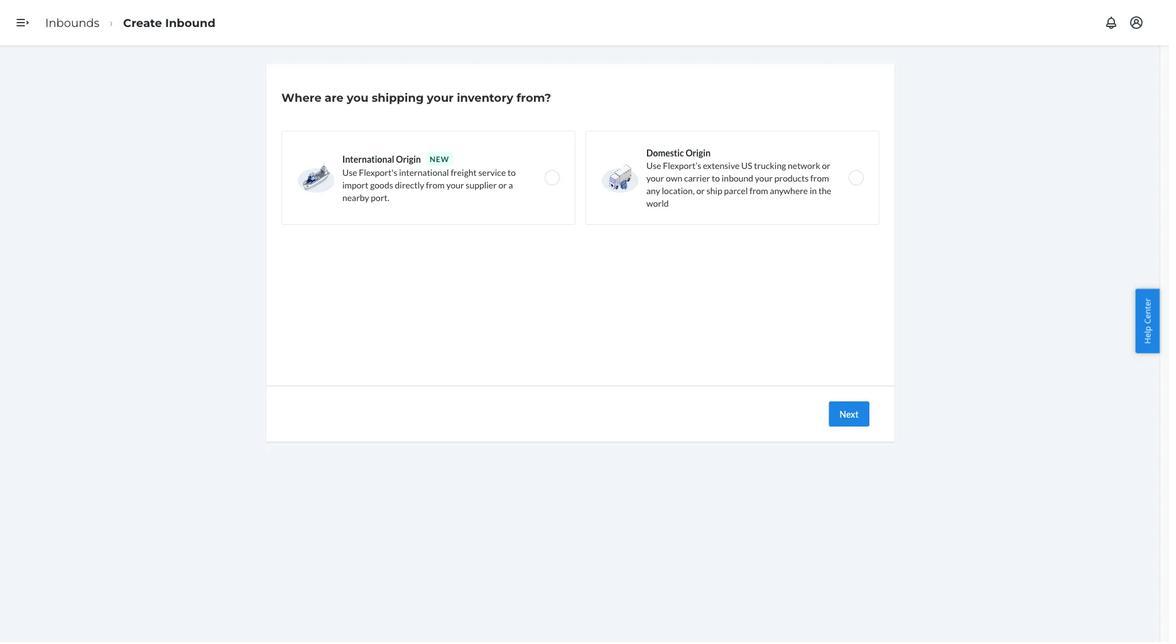 Task type: describe. For each thing, give the bounding box(es) containing it.
create inbound link
[[123, 16, 215, 29]]

carrier
[[684, 172, 710, 183]]

your inside use flexport's international freight service to import goods directly from your supplier or a nearby port.
[[446, 179, 464, 190]]

where
[[281, 90, 322, 104]]

location,
[[662, 185, 695, 196]]

import
[[342, 179, 368, 190]]

2 horizontal spatial from
[[811, 172, 829, 183]]

international
[[399, 167, 449, 178]]

next
[[840, 409, 859, 419]]

inbounds
[[45, 16, 99, 29]]

your down trucking
[[755, 172, 773, 183]]

open notifications image
[[1104, 15, 1119, 30]]

use inside use flexport's international freight service to import goods directly from your supplier or a nearby port.
[[342, 167, 357, 178]]

origin for domestic
[[686, 147, 711, 158]]

origin for international
[[396, 154, 421, 164]]

own
[[666, 172, 682, 183]]

us
[[741, 160, 752, 171]]

create
[[123, 16, 162, 29]]

goods
[[370, 179, 393, 190]]

flexport's
[[359, 167, 397, 178]]

ship
[[707, 185, 723, 196]]

open navigation image
[[15, 15, 30, 30]]

next button
[[829, 402, 870, 427]]

trucking
[[754, 160, 786, 171]]

any
[[647, 185, 660, 196]]

1 horizontal spatial or
[[697, 185, 705, 196]]

nearby
[[342, 192, 369, 203]]

flexport's
[[663, 160, 701, 171]]

center
[[1142, 298, 1153, 324]]

inbound
[[722, 172, 753, 183]]

inbounds link
[[45, 16, 99, 29]]

breadcrumbs navigation
[[35, 4, 226, 41]]

products
[[775, 172, 809, 183]]

network
[[788, 160, 821, 171]]

a
[[509, 179, 513, 190]]

supplier
[[466, 179, 497, 190]]

inbound
[[165, 16, 215, 29]]

inventory
[[457, 90, 513, 104]]

1 horizontal spatial from
[[750, 185, 768, 196]]

where are you shipping your inventory from?
[[281, 90, 551, 104]]



Task type: locate. For each thing, give the bounding box(es) containing it.
domestic origin use flexport's extensive us trucking network or your own carrier to inbound your products from any location, or ship parcel from anywhere in the world
[[647, 147, 831, 208]]

from inside use flexport's international freight service to import goods directly from your supplier or a nearby port.
[[426, 179, 445, 190]]

1 horizontal spatial use
[[647, 160, 661, 171]]

or inside use flexport's international freight service to import goods directly from your supplier or a nearby port.
[[499, 179, 507, 190]]

2 horizontal spatial or
[[822, 160, 831, 171]]

0 horizontal spatial or
[[499, 179, 507, 190]]

to inside use flexport's international freight service to import goods directly from your supplier or a nearby port.
[[508, 167, 516, 178]]

from down the international
[[426, 179, 445, 190]]

shipping
[[372, 90, 424, 104]]

parcel
[[724, 185, 748, 196]]

you
[[347, 90, 369, 104]]

or down 'carrier'
[[697, 185, 705, 196]]

freight
[[451, 167, 477, 178]]

to up ship
[[712, 172, 720, 183]]

or
[[822, 160, 831, 171], [499, 179, 507, 190], [697, 185, 705, 196]]

from right parcel
[[750, 185, 768, 196]]

use down domestic
[[647, 160, 661, 171]]

your down "freight"
[[446, 179, 464, 190]]

new
[[430, 154, 450, 163]]

0 horizontal spatial from
[[426, 179, 445, 190]]

anywhere
[[770, 185, 808, 196]]

in
[[810, 185, 817, 196]]

your
[[427, 90, 454, 104], [647, 172, 664, 183], [755, 172, 773, 183], [446, 179, 464, 190]]

0 horizontal spatial use
[[342, 167, 357, 178]]

origin up flexport's
[[686, 147, 711, 158]]

origin up the international
[[396, 154, 421, 164]]

to inside domestic origin use flexport's extensive us trucking network or your own carrier to inbound your products from any location, or ship parcel from anywhere in the world
[[712, 172, 720, 183]]

service
[[478, 167, 506, 178]]

international origin
[[342, 154, 421, 164]]

use up import
[[342, 167, 357, 178]]

world
[[647, 198, 669, 208]]

extensive
[[703, 160, 740, 171]]

1 horizontal spatial to
[[712, 172, 720, 183]]

open account menu image
[[1129, 15, 1144, 30]]

0 horizontal spatial origin
[[396, 154, 421, 164]]

to up a
[[508, 167, 516, 178]]

your up any
[[647, 172, 664, 183]]

use flexport's international freight service to import goods directly from your supplier or a nearby port.
[[342, 167, 516, 203]]

create inbound
[[123, 16, 215, 29]]

origin
[[686, 147, 711, 158], [396, 154, 421, 164]]

from up the
[[811, 172, 829, 183]]

to
[[508, 167, 516, 178], [712, 172, 720, 183]]

from?
[[517, 90, 551, 104]]

your right shipping
[[427, 90, 454, 104]]

help center
[[1142, 298, 1153, 344]]

use inside domestic origin use flexport's extensive us trucking network or your own carrier to inbound your products from any location, or ship parcel from anywhere in the world
[[647, 160, 661, 171]]

international
[[342, 154, 394, 164]]

use
[[647, 160, 661, 171], [342, 167, 357, 178]]

origin inside domestic origin use flexport's extensive us trucking network or your own carrier to inbound your products from any location, or ship parcel from anywhere in the world
[[686, 147, 711, 158]]

help
[[1142, 326, 1153, 344]]

help center button
[[1136, 289, 1160, 353]]

domestic
[[647, 147, 684, 158]]

or left a
[[499, 179, 507, 190]]

or right the network
[[822, 160, 831, 171]]

port.
[[371, 192, 389, 203]]

the
[[819, 185, 831, 196]]

directly
[[395, 179, 424, 190]]

are
[[325, 90, 344, 104]]

from
[[811, 172, 829, 183], [426, 179, 445, 190], [750, 185, 768, 196]]

0 horizontal spatial to
[[508, 167, 516, 178]]

1 horizontal spatial origin
[[686, 147, 711, 158]]



Task type: vqa. For each thing, say whether or not it's contained in the screenshot.
wholesale in no orders yet fulfill wholesale orders with inventory from reserve storage.
no



